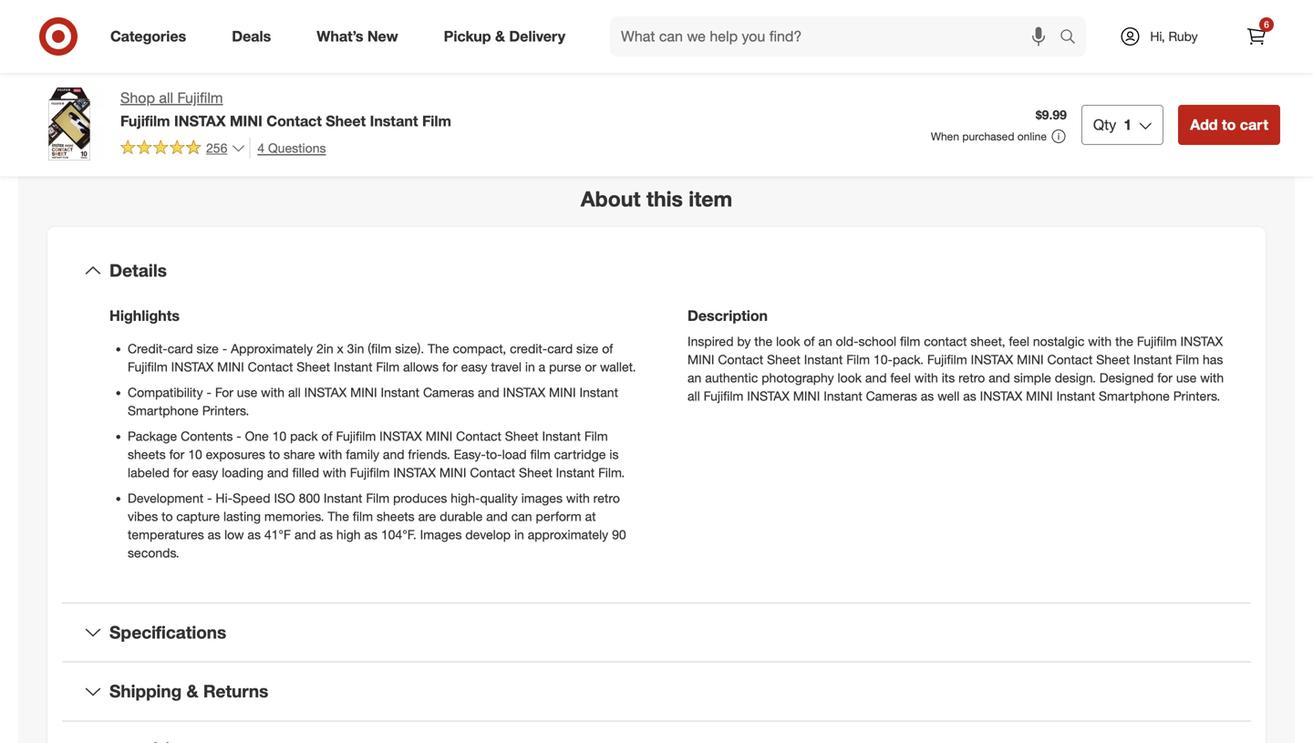 Task type: vqa. For each thing, say whether or not it's contained in the screenshot.
the sheets
yes



Task type: describe. For each thing, give the bounding box(es) containing it.
easy inside 'credit-card size - approximately 2in x 3in (film size). the compact, credit-card size of fujifilm instax mini contact sheet instant film allows for easy travel in a purse or wallet.'
[[461, 359, 488, 375]]

what's new
[[317, 27, 398, 45]]

or
[[585, 359, 597, 375]]

purchased
[[963, 129, 1015, 143]]

with up filled
[[319, 447, 342, 463]]

a
[[539, 359, 546, 375]]

instax down the photography
[[748, 389, 790, 404]]

contact inside 'credit-card size - approximately 2in x 3in (film size). the compact, credit-card size of fujifilm instax mini contact sheet instant film allows for easy travel in a purse or wallet.'
[[248, 359, 293, 375]]

contact down nostalgic
[[1048, 352, 1093, 368]]

photography
[[762, 370, 835, 386]]

in inside development - hi-speed iso 800 instant film produces high-quality images with retro vibes to capture lasting memories. the film sheets are durable and can perform at temperatures as low as 41°f and as high as 104°f. images develop in approximately 90 seconds.
[[515, 527, 525, 543]]

details
[[109, 260, 167, 281]]

1 size from the left
[[197, 341, 219, 357]]

are
[[418, 509, 436, 525]]

as left well
[[921, 389, 935, 404]]

allows
[[403, 359, 439, 375]]

film inside package contents - one 10 pack of fujifilm instax mini contact sheet instant film sheets for 10 exposures to share with family and friends. easy-to-load film cartridge is labeled for easy loading and filled with fujifilm instax mini contact sheet instant film.
[[585, 429, 608, 445]]

instax inside shop all fujifilm fujifilm instax mini contact sheet instant film
[[174, 112, 226, 130]]

memories.
[[265, 509, 324, 525]]

2 the from the left
[[1116, 334, 1134, 350]]

with down has
[[1201, 370, 1225, 386]]

with right filled
[[323, 465, 347, 481]]

fujifilm down authentic
[[704, 389, 744, 404]]

quality
[[480, 491, 518, 507]]

film inside shop all fujifilm fujifilm instax mini contact sheet instant film
[[422, 112, 452, 130]]

has
[[1203, 352, 1224, 368]]

travel
[[491, 359, 522, 375]]

delivery
[[510, 27, 566, 45]]

0 horizontal spatial 10
[[188, 447, 202, 463]]

sheets inside package contents - one 10 pack of fujifilm instax mini contact sheet instant film sheets for 10 exposures to share with family and friends. easy-to-load film cartridge is labeled for easy loading and filled with fujifilm instax mini contact sheet instant film.
[[128, 447, 166, 463]]

- inside package contents - one 10 pack of fujifilm instax mini contact sheet instant film sheets for 10 exposures to share with family and friends. easy-to-load film cartridge is labeled for easy loading and filled with fujifilm instax mini contact sheet instant film.
[[237, 429, 242, 445]]

labeled
[[128, 465, 170, 481]]

pack.
[[893, 352, 924, 368]]

retro inside development - hi-speed iso 800 instant film produces high-quality images with retro vibes to capture lasting memories. the film sheets are durable and can perform at temperatures as low as 41°f and as high as 104°f. images develop in approximately 90 seconds.
[[594, 491, 620, 507]]

approximately
[[528, 527, 609, 543]]

about this item
[[581, 186, 733, 212]]

0 horizontal spatial look
[[777, 334, 801, 350]]

mini down the photography
[[794, 389, 821, 404]]

develop
[[466, 527, 511, 543]]

add
[[1191, 116, 1219, 134]]

instax up friends.
[[380, 429, 422, 445]]

instant down "allows"
[[381, 385, 420, 401]]

sheet,
[[971, 334, 1006, 350]]

as right well
[[964, 389, 977, 404]]

- inside 'credit-card size - approximately 2in x 3in (film size). the compact, credit-card size of fujifilm instax mini contact sheet instant film allows for easy travel in a purse or wallet.'
[[222, 341, 227, 357]]

6
[[1265, 19, 1270, 30]]

image gallery element
[[33, 0, 635, 143]]

2 card from the left
[[548, 341, 573, 357]]

sheet down load
[[519, 465, 553, 481]]

256
[[206, 140, 228, 156]]

instant down the photography
[[824, 389, 863, 404]]

instant down or
[[580, 385, 619, 401]]

sheet inside 'credit-card size - approximately 2in x 3in (film size). the compact, credit-card size of fujifilm instax mini contact sheet instant film allows for easy travel in a purse or wallet.'
[[297, 359, 330, 375]]

more
[[312, 113, 345, 131]]

to inside package contents - one 10 pack of fujifilm instax mini contact sheet instant film sheets for 10 exposures to share with family and friends. easy-to-load film cartridge is labeled for easy loading and filled with fujifilm instax mini contact sheet instant film.
[[269, 447, 280, 463]]

6 link
[[1237, 16, 1277, 57]]

film inside development - hi-speed iso 800 instant film produces high-quality images with retro vibes to capture lasting memories. the film sheets are durable and can perform at temperatures as low as 41°f and as high as 104°f. images develop in approximately 90 seconds.
[[353, 509, 373, 525]]

fujifilm down family in the bottom left of the page
[[350, 465, 390, 481]]

the inside 'credit-card size - approximately 2in x 3in (film size). the compact, credit-card size of fujifilm instax mini contact sheet instant film allows for easy travel in a purse or wallet.'
[[428, 341, 449, 357]]

cameras inside description inspired by the look of an old-school film contact sheet, feel nostalgic with the fujifilm instax mini contact sheet instant film 10-pack. fujifilm instax mini contact sheet instant film has an authentic photography look and feel with its retro and simple design. designed for use with all fujifilm instax mini instant cameras as well as instax mini instant smartphone printers.
[[866, 389, 918, 404]]

hi,
[[1151, 28, 1166, 44]]

sheet up load
[[505, 429, 539, 445]]

package contents - one 10 pack of fujifilm instax mini contact sheet instant film sheets for 10 exposures to share with family and friends. easy-to-load film cartridge is labeled for easy loading and filled with fujifilm instax mini contact sheet instant film.
[[128, 429, 625, 481]]

as right low
[[248, 527, 261, 543]]

0 vertical spatial feel
[[1009, 334, 1030, 350]]

credit-
[[128, 341, 168, 357]]

cartridge
[[554, 447, 606, 463]]

film inside description inspired by the look of an old-school film contact sheet, feel nostalgic with the fujifilm instax mini contact sheet instant film 10-pack. fujifilm instax mini contact sheet instant film has an authentic photography look and feel with its retro and simple design. designed for use with all fujifilm instax mini instant cameras as well as instax mini instant smartphone printers.
[[901, 334, 921, 350]]

credit-
[[510, 341, 548, 357]]

inspired
[[688, 334, 734, 350]]

can
[[512, 509, 532, 525]]

256 link
[[120, 138, 246, 160]]

90
[[612, 527, 627, 543]]

1 horizontal spatial 10
[[272, 429, 287, 445]]

film down old-
[[847, 352, 870, 368]]

mini down easy-
[[440, 465, 467, 481]]

and left 'simple' on the right of the page
[[989, 370, 1011, 386]]

all inside description inspired by the look of an old-school film contact sheet, feel nostalgic with the fujifilm instax mini contact sheet instant film 10-pack. fujifilm instax mini contact sheet instant film has an authentic photography look and feel with its retro and simple design. designed for use with all fujifilm instax mini instant cameras as well as instax mini instant smartphone printers.
[[688, 389, 700, 404]]

fujifilm instax mini contact sheet instant film, 5 of 10 image
[[33, 0, 327, 88]]

and inside compatibility - for use with all instax mini instant cameras and instax mini instant smartphone printers.
[[478, 385, 500, 401]]

instant down old-
[[805, 352, 843, 368]]

contact up easy-
[[456, 429, 502, 445]]

one
[[245, 429, 269, 445]]

vibes
[[128, 509, 158, 525]]

new
[[368, 27, 398, 45]]

search
[[1052, 29, 1096, 47]]

online
[[1018, 129, 1047, 143]]

10-
[[874, 352, 893, 368]]

instax down 'simple' on the right of the page
[[981, 389, 1023, 404]]

shipping & returns
[[109, 681, 269, 702]]

instax down sheet,
[[971, 352, 1014, 368]]

highlights
[[109, 307, 180, 325]]

pack
[[290, 429, 318, 445]]

description
[[688, 307, 768, 325]]

compatibility - for use with all instax mini instant cameras and instax mini instant smartphone printers.
[[128, 385, 619, 419]]

load
[[502, 447, 527, 463]]

show
[[271, 113, 308, 131]]

2in
[[317, 341, 334, 357]]

of inside package contents - one 10 pack of fujifilm instax mini contact sheet instant film sheets for 10 exposures to share with family and friends. easy-to-load film cartridge is labeled for easy loading and filled with fujifilm instax mini contact sheet instant film.
[[322, 429, 333, 445]]

with inside compatibility - for use with all instax mini instant cameras and instax mini instant smartphone printers.
[[261, 385, 285, 401]]

smartphone inside description inspired by the look of an old-school film contact sheet, feel nostalgic with the fujifilm instax mini contact sheet instant film 10-pack. fujifilm instax mini contact sheet instant film has an authentic photography look and feel with its retro and simple design. designed for use with all fujifilm instax mini instant cameras as well as instax mini instant smartphone printers.
[[1099, 389, 1170, 404]]

iso
[[274, 491, 295, 507]]

sheets inside development - hi-speed iso 800 instant film produces high-quality images with retro vibes to capture lasting memories. the film sheets are durable and can perform at temperatures as low as 41°f and as high as 104°f. images develop in approximately 90 seconds.
[[377, 509, 415, 525]]

film inside 'credit-card size - approximately 2in x 3in (film size). the compact, credit-card size of fujifilm instax mini contact sheet instant film allows for easy travel in a purse or wallet.'
[[376, 359, 400, 375]]

for inside 'credit-card size - approximately 2in x 3in (film size). the compact, credit-card size of fujifilm instax mini contact sheet instant film allows for easy travel in a purse or wallet.'
[[443, 359, 458, 375]]

perform
[[536, 509, 582, 525]]

instax down 2in
[[304, 385, 347, 401]]

hi-
[[216, 491, 233, 507]]

authentic
[[705, 370, 759, 386]]

durable
[[440, 509, 483, 525]]

instax down friends.
[[394, 465, 436, 481]]

when
[[931, 129, 960, 143]]

categories link
[[95, 16, 209, 57]]

with up design. designed
[[1089, 334, 1112, 350]]

credit-card size - approximately 2in x 3in (film size). the compact, credit-card size of fujifilm instax mini contact sheet instant film allows for easy travel in a purse or wallet.
[[128, 341, 636, 375]]

high
[[337, 527, 361, 543]]

questions
[[268, 140, 326, 156]]

as left low
[[208, 527, 221, 543]]

mini down purse
[[549, 385, 576, 401]]

filled
[[292, 465, 319, 481]]

about
[[581, 186, 641, 212]]

smartphone inside compatibility - for use with all instax mini instant cameras and instax mini instant smartphone printers.
[[128, 403, 199, 419]]

800
[[299, 491, 320, 507]]

images inside development - hi-speed iso 800 instant film produces high-quality images with retro vibes to capture lasting memories. the film sheets are durable and can perform at temperatures as low as 41°f and as high as 104°f. images develop in approximately 90 seconds.
[[522, 491, 563, 507]]

what's
[[317, 27, 364, 45]]

exposures
[[206, 447, 265, 463]]

0 horizontal spatial an
[[688, 370, 702, 386]]

produces
[[393, 491, 447, 507]]

show more images
[[271, 113, 397, 131]]

film.
[[599, 465, 625, 481]]

instant up cartridge
[[542, 429, 581, 445]]

high-
[[451, 491, 480, 507]]

1 card from the left
[[168, 341, 193, 357]]

package
[[128, 429, 177, 445]]

school
[[859, 334, 897, 350]]

all inside shop all fujifilm fujifilm instax mini contact sheet instant film
[[159, 89, 173, 107]]

as left high
[[320, 527, 333, 543]]

use inside description inspired by the look of an old-school film contact sheet, feel nostalgic with the fujifilm instax mini contact sheet instant film 10-pack. fujifilm instax mini contact sheet instant film has an authentic photography look and feel with its retro and simple design. designed for use with all fujifilm instax mini instant cameras as well as instax mini instant smartphone printers.
[[1177, 370, 1197, 386]]

use inside compatibility - for use with all instax mini instant cameras and instax mini instant smartphone printers.
[[237, 385, 258, 401]]

film inside development - hi-speed iso 800 instant film produces high-quality images with retro vibes to capture lasting memories. the film sheets are durable and can perform at temperatures as low as 41°f and as high as 104°f. images develop in approximately 90 seconds.
[[366, 491, 390, 507]]

instant down design. designed
[[1057, 389, 1096, 404]]

fujifilm inside 'credit-card size - approximately 2in x 3in (film size). the compact, credit-card size of fujifilm instax mini contact sheet instant film allows for easy travel in a purse or wallet.'
[[128, 359, 168, 375]]

fujifilm up its
[[928, 352, 968, 368]]

mini down 'simple' on the right of the page
[[1027, 389, 1054, 404]]

returns
[[203, 681, 269, 702]]

& for shipping
[[187, 681, 199, 702]]

mini up 'simple' on the right of the page
[[1017, 352, 1044, 368]]

nostalgic
[[1034, 334, 1085, 350]]

low
[[225, 527, 244, 543]]



Task type: locate. For each thing, give the bounding box(es) containing it.
the right by
[[755, 334, 773, 350]]

add to cart button
[[1179, 105, 1281, 145]]

instax up has
[[1181, 334, 1224, 350]]

instax inside 'credit-card size - approximately 2in x 3in (film size). the compact, credit-card size of fujifilm instax mini contact sheet instant film allows for easy travel in a purse or wallet.'
[[171, 359, 214, 375]]

of
[[804, 334, 815, 350], [602, 341, 613, 357], [322, 429, 333, 445]]

lasting
[[224, 509, 261, 525]]

for right "allows"
[[443, 359, 458, 375]]

1 vertical spatial feel
[[891, 370, 912, 386]]

1 horizontal spatial &
[[495, 27, 505, 45]]

1 vertical spatial the
[[328, 509, 349, 525]]

of inside description inspired by the look of an old-school film contact sheet, feel nostalgic with the fujifilm instax mini contact sheet instant film 10-pack. fujifilm instax mini contact sheet instant film has an authentic photography look and feel with its retro and simple design. designed for use with all fujifilm instax mini instant cameras as well as instax mini instant smartphone printers.
[[804, 334, 815, 350]]

to
[[1223, 116, 1237, 134], [269, 447, 280, 463], [162, 509, 173, 525]]

with inside development - hi-speed iso 800 instant film produces high-quality images with retro vibes to capture lasting memories. the film sheets are durable and can perform at temperatures as low as 41°f and as high as 104°f. images develop in approximately 90 seconds.
[[566, 491, 590, 507]]

look up the photography
[[777, 334, 801, 350]]

instax
[[174, 112, 226, 130], [1181, 334, 1224, 350], [971, 352, 1014, 368], [171, 359, 214, 375], [304, 385, 347, 401], [503, 385, 546, 401], [748, 389, 790, 404], [981, 389, 1023, 404], [380, 429, 422, 445], [394, 465, 436, 481]]

categories
[[110, 27, 186, 45]]

smartphone down design. designed
[[1099, 389, 1170, 404]]

printers. down has
[[1174, 389, 1221, 404]]

use right for
[[237, 385, 258, 401]]

advertisement region
[[679, 38, 1281, 108]]

0 horizontal spatial sheets
[[128, 447, 166, 463]]

the inside development - hi-speed iso 800 instant film produces high-quality images with retro vibes to capture lasting memories. the film sheets are durable and can perform at temperatures as low as 41°f and as high as 104°f. images develop in approximately 90 seconds.
[[328, 509, 349, 525]]

compact,
[[453, 341, 507, 357]]

loading
[[222, 465, 264, 481]]

0 horizontal spatial of
[[322, 429, 333, 445]]

film up 104°f.
[[366, 491, 390, 507]]

to right add
[[1223, 116, 1237, 134]]

1 the from the left
[[755, 334, 773, 350]]

$9.99
[[1036, 107, 1067, 123]]

in down "can"
[[515, 527, 525, 543]]

all right shop
[[159, 89, 173, 107]]

contact up 4 questions
[[267, 112, 322, 130]]

to left share
[[269, 447, 280, 463]]

development
[[128, 491, 204, 507]]

2 horizontal spatial of
[[804, 334, 815, 350]]

all inside compatibility - for use with all instax mini instant cameras and instax mini instant smartphone printers.
[[288, 385, 301, 401]]

- up for
[[222, 341, 227, 357]]

instax up compatibility
[[171, 359, 214, 375]]

2 vertical spatial film
[[353, 509, 373, 525]]

contact
[[924, 334, 968, 350]]

for down package
[[169, 447, 185, 463]]

retro inside description inspired by the look of an old-school film contact sheet, feel nostalgic with the fujifilm instax mini contact sheet instant film 10-pack. fujifilm instax mini contact sheet instant film has an authentic photography look and feel with its retro and simple design. designed for use with all fujifilm instax mini instant cameras as well as instax mini instant smartphone printers.
[[959, 370, 986, 386]]

as right high
[[364, 527, 378, 543]]

at
[[585, 509, 596, 525]]

and right family in the bottom left of the page
[[383, 447, 405, 463]]

instant up design. designed
[[1134, 352, 1173, 368]]

capture
[[176, 509, 220, 525]]

image of fujifilm instax mini contact sheet instant film image
[[33, 88, 106, 161]]

0 horizontal spatial feel
[[891, 370, 912, 386]]

sheet up the photography
[[767, 352, 801, 368]]

0 horizontal spatial easy
[[192, 465, 218, 481]]

printers. inside description inspired by the look of an old-school film contact sheet, feel nostalgic with the fujifilm instax mini contact sheet instant film 10-pack. fujifilm instax mini contact sheet instant film has an authentic photography look and feel with its retro and simple design. designed for use with all fujifilm instax mini instant cameras as well as instax mini instant smartphone printers.
[[1174, 389, 1221, 404]]

0 vertical spatial an
[[819, 334, 833, 350]]

sheet down 2in
[[297, 359, 330, 375]]

0 horizontal spatial use
[[237, 385, 258, 401]]

x
[[337, 341, 344, 357]]

size).
[[395, 341, 424, 357]]

images inside button
[[350, 113, 397, 131]]

mini
[[230, 112, 263, 130], [688, 352, 715, 368], [1017, 352, 1044, 368], [217, 359, 244, 375], [350, 385, 377, 401], [549, 385, 576, 401], [794, 389, 821, 404], [1027, 389, 1054, 404], [426, 429, 453, 445], [440, 465, 467, 481]]

its
[[942, 370, 956, 386]]

mini inside shop all fujifilm fujifilm instax mini contact sheet instant film
[[230, 112, 263, 130]]

to inside add to cart button
[[1223, 116, 1237, 134]]

0 vertical spatial in
[[525, 359, 535, 375]]

instant down cartridge
[[556, 465, 595, 481]]

specifications
[[109, 622, 226, 643]]

0 horizontal spatial &
[[187, 681, 199, 702]]

1 vertical spatial sheets
[[377, 509, 415, 525]]

and down quality on the left of page
[[487, 509, 508, 525]]

2 size from the left
[[577, 341, 599, 357]]

0 vertical spatial sheets
[[128, 447, 166, 463]]

of right pack
[[322, 429, 333, 445]]

2 horizontal spatial to
[[1223, 116, 1237, 134]]

description inspired by the look of an old-school film contact sheet, feel nostalgic with the fujifilm instax mini contact sheet instant film 10-pack. fujifilm instax mini contact sheet instant film has an authentic photography look and feel with its retro and simple design. designed for use with all fujifilm instax mini instant cameras as well as instax mini instant smartphone printers.
[[688, 307, 1225, 404]]

0 vertical spatial retro
[[959, 370, 986, 386]]

1 horizontal spatial sheets
[[377, 509, 415, 525]]

-
[[222, 341, 227, 357], [207, 385, 212, 401], [237, 429, 242, 445], [207, 491, 212, 507]]

1 vertical spatial look
[[838, 370, 862, 386]]

1 horizontal spatial smartphone
[[1099, 389, 1170, 404]]

family
[[346, 447, 380, 463]]

& for pickup
[[495, 27, 505, 45]]

instax down the a
[[503, 385, 546, 401]]

0 horizontal spatial in
[[515, 527, 525, 543]]

fujifilm down shop
[[120, 112, 170, 130]]

feel
[[1009, 334, 1030, 350], [891, 370, 912, 386]]

0 horizontal spatial images
[[350, 113, 397, 131]]

use right design. designed
[[1177, 370, 1197, 386]]

simple
[[1014, 370, 1052, 386]]

well
[[938, 389, 960, 404]]

mini inside 'credit-card size - approximately 2in x 3in (film size). the compact, credit-card size of fujifilm instax mini contact sheet instant film allows for easy travel in a purse or wallet.'
[[217, 359, 244, 375]]

mini up friends.
[[426, 429, 453, 445]]

1 vertical spatial &
[[187, 681, 199, 702]]

2 horizontal spatial all
[[688, 389, 700, 404]]

sponsored
[[1227, 110, 1281, 123]]

fujifilm up design. designed
[[1138, 334, 1178, 350]]

0 horizontal spatial size
[[197, 341, 219, 357]]

film right load
[[531, 447, 551, 463]]

feel down pack.
[[891, 370, 912, 386]]

in inside 'credit-card size - approximately 2in x 3in (film size). the compact, credit-card size of fujifilm instax mini contact sheet instant film allows for easy travel in a purse or wallet.'
[[525, 359, 535, 375]]

size
[[197, 341, 219, 357], [577, 341, 599, 357]]

film down (film
[[376, 359, 400, 375]]

3in
[[347, 341, 364, 357]]

size up for
[[197, 341, 219, 357]]

sheet inside shop all fujifilm fujifilm instax mini contact sheet instant film
[[326, 112, 366, 130]]

1 horizontal spatial the
[[1116, 334, 1134, 350]]

fujifilm
[[177, 89, 223, 107], [120, 112, 170, 130], [1138, 334, 1178, 350], [928, 352, 968, 368], [128, 359, 168, 375], [704, 389, 744, 404], [336, 429, 376, 445], [350, 465, 390, 481]]

0 horizontal spatial smartphone
[[128, 403, 199, 419]]

design. designed
[[1055, 370, 1155, 386]]

film up cartridge
[[585, 429, 608, 445]]

speed
[[233, 491, 271, 507]]

the up "allows"
[[428, 341, 449, 357]]

instant inside 'credit-card size - approximately 2in x 3in (film size). the compact, credit-card size of fujifilm instax mini contact sheet instant film allows for easy travel in a purse or wallet.'
[[334, 359, 373, 375]]

1 vertical spatial images
[[522, 491, 563, 507]]

easy
[[461, 359, 488, 375], [192, 465, 218, 481]]

0 horizontal spatial cameras
[[423, 385, 475, 401]]

film left has
[[1176, 352, 1200, 368]]

all
[[159, 89, 173, 107], [288, 385, 301, 401], [688, 389, 700, 404]]

qty 1
[[1094, 116, 1132, 134]]

1 vertical spatial an
[[688, 370, 702, 386]]

instant
[[370, 112, 418, 130], [805, 352, 843, 368], [1134, 352, 1173, 368], [334, 359, 373, 375], [381, 385, 420, 401], [580, 385, 619, 401], [824, 389, 863, 404], [1057, 389, 1096, 404], [542, 429, 581, 445], [556, 465, 595, 481], [324, 491, 363, 507]]

What can we help you find? suggestions appear below search field
[[610, 16, 1065, 57]]

& inside "dropdown button"
[[187, 681, 199, 702]]

2 horizontal spatial film
[[901, 334, 921, 350]]

what's new link
[[301, 16, 421, 57]]

1 horizontal spatial retro
[[959, 370, 986, 386]]

instant right 800
[[324, 491, 363, 507]]

1 vertical spatial 10
[[188, 447, 202, 463]]

4 questions link
[[249, 138, 326, 158]]

0 vertical spatial easy
[[461, 359, 488, 375]]

& left returns
[[187, 681, 199, 702]]

1 horizontal spatial to
[[269, 447, 280, 463]]

instant inside shop all fujifilm fujifilm instax mini contact sheet instant film
[[370, 112, 418, 130]]

1 vertical spatial retro
[[594, 491, 620, 507]]

and up iso in the bottom of the page
[[267, 465, 289, 481]]

contact down to-
[[470, 465, 516, 481]]

add to cart
[[1191, 116, 1269, 134]]

with left its
[[915, 370, 939, 386]]

for inside description inspired by the look of an old-school film contact sheet, feel nostalgic with the fujifilm instax mini contact sheet instant film 10-pack. fujifilm instax mini contact sheet instant film has an authentic photography look and feel with its retro and simple design. designed for use with all fujifilm instax mini instant cameras as well as instax mini instant smartphone printers.
[[1158, 370, 1173, 386]]

development - hi-speed iso 800 instant film produces high-quality images with retro vibes to capture lasting memories. the film sheets are durable and can perform at temperatures as low as 41°f and as high as 104°f. images develop in approximately 90 seconds.
[[128, 491, 627, 561]]

sheet up questions
[[326, 112, 366, 130]]

smartphone down compatibility
[[128, 403, 199, 419]]

easy up hi- on the bottom
[[192, 465, 218, 481]]

4
[[258, 140, 265, 156]]

of inside 'credit-card size - approximately 2in x 3in (film size). the compact, credit-card size of fujifilm instax mini contact sheet instant film allows for easy travel in a purse or wallet.'
[[602, 341, 613, 357]]

by
[[738, 334, 751, 350]]

10 right the one
[[272, 429, 287, 445]]

for
[[443, 359, 458, 375], [1158, 370, 1173, 386], [169, 447, 185, 463], [173, 465, 188, 481]]

purse
[[549, 359, 582, 375]]

0 vertical spatial the
[[428, 341, 449, 357]]

contact inside shop all fujifilm fujifilm instax mini contact sheet instant film
[[267, 112, 322, 130]]

1 vertical spatial to
[[269, 447, 280, 463]]

pickup
[[444, 27, 491, 45]]

mini down 'credit-card size - approximately 2in x 3in (film size). the compact, credit-card size of fujifilm instax mini contact sheet instant film allows for easy travel in a purse or wallet.' at the left
[[350, 385, 377, 401]]

smartphone
[[1099, 389, 1170, 404], [128, 403, 199, 419]]

easy inside package contents - one 10 pack of fujifilm instax mini contact sheet instant film sheets for 10 exposures to share with family and friends. easy-to-load film cartridge is labeled for easy loading and filled with fujifilm instax mini contact sheet instant film.
[[192, 465, 218, 481]]

wallet.
[[600, 359, 636, 375]]

approximately
[[231, 341, 313, 357]]

1 horizontal spatial card
[[548, 341, 573, 357]]

& right pickup
[[495, 27, 505, 45]]

to inside development - hi-speed iso 800 instant film produces high-quality images with retro vibes to capture lasting memories. the film sheets are durable and can perform at temperatures as low as 41°f and as high as 104°f. images develop in approximately 90 seconds.
[[162, 509, 173, 525]]

1 horizontal spatial images
[[522, 491, 563, 507]]

in
[[525, 359, 535, 375], [515, 527, 525, 543]]

- left hi- on the bottom
[[207, 491, 212, 507]]

1 horizontal spatial use
[[1177, 370, 1197, 386]]

card up compatibility
[[168, 341, 193, 357]]

1 horizontal spatial feel
[[1009, 334, 1030, 350]]

retro right its
[[959, 370, 986, 386]]

images
[[420, 527, 462, 543]]

10 down contents
[[188, 447, 202, 463]]

retro
[[959, 370, 986, 386], [594, 491, 620, 507]]

0 horizontal spatial all
[[159, 89, 173, 107]]

film inside package contents - one 10 pack of fujifilm instax mini contact sheet instant film sheets for 10 exposures to share with family and friends. easy-to-load film cartridge is labeled for easy loading and filled with fujifilm instax mini contact sheet instant film.
[[531, 447, 551, 463]]

easy-
[[454, 447, 486, 463]]

with down approximately
[[261, 385, 285, 401]]

old-
[[836, 334, 859, 350]]

0 vertical spatial 10
[[272, 429, 287, 445]]

cameras inside compatibility - for use with all instax mini instant cameras and instax mini instant smartphone printers.
[[423, 385, 475, 401]]

1 horizontal spatial cameras
[[866, 389, 918, 404]]

and down 10-
[[866, 370, 887, 386]]

fujifilm down credit-
[[128, 359, 168, 375]]

search button
[[1052, 16, 1096, 60]]

0 horizontal spatial the
[[328, 509, 349, 525]]

hi, ruby
[[1151, 28, 1199, 44]]

cart
[[1241, 116, 1269, 134]]

1 horizontal spatial all
[[288, 385, 301, 401]]

deals link
[[216, 16, 294, 57]]

1 vertical spatial in
[[515, 527, 525, 543]]

41°f
[[264, 527, 291, 543]]

film up high
[[353, 509, 373, 525]]

temperatures
[[128, 527, 204, 543]]

shop all fujifilm fujifilm instax mini contact sheet instant film
[[120, 89, 452, 130]]

contact down approximately
[[248, 359, 293, 375]]

instant inside development - hi-speed iso 800 instant film produces high-quality images with retro vibes to capture lasting memories. the film sheets are durable and can perform at temperatures as low as 41°f and as high as 104°f. images develop in approximately 90 seconds.
[[324, 491, 363, 507]]

1 horizontal spatial the
[[428, 341, 449, 357]]

with up the at
[[566, 491, 590, 507]]

and down travel
[[478, 385, 500, 401]]

all down inspired
[[688, 389, 700, 404]]

1 horizontal spatial of
[[602, 341, 613, 357]]

to-
[[486, 447, 502, 463]]

0 horizontal spatial film
[[353, 509, 373, 525]]

and
[[866, 370, 887, 386], [989, 370, 1011, 386], [478, 385, 500, 401], [383, 447, 405, 463], [267, 465, 289, 481], [487, 509, 508, 525], [295, 527, 316, 543]]

an left authentic
[[688, 370, 702, 386]]

printers.
[[1174, 389, 1221, 404], [202, 403, 249, 419]]

instant right more
[[370, 112, 418, 130]]

instax up 256 at the left
[[174, 112, 226, 130]]

shipping & returns button
[[62, 663, 1252, 721]]

sheets up labeled on the bottom of the page
[[128, 447, 166, 463]]

0 vertical spatial look
[[777, 334, 801, 350]]

mini down inspired
[[688, 352, 715, 368]]

0 horizontal spatial to
[[162, 509, 173, 525]]

1 vertical spatial easy
[[192, 465, 218, 481]]

printers. inside compatibility - for use with all instax mini instant cameras and instax mini instant smartphone printers.
[[202, 403, 249, 419]]

cameras down "allows"
[[423, 385, 475, 401]]

and down memories.
[[295, 527, 316, 543]]

pickup & delivery
[[444, 27, 566, 45]]

fujifilm instax mini contact sheet instant film, 6 of 10 image
[[341, 0, 635, 88]]

0 horizontal spatial printers.
[[202, 403, 249, 419]]

1 horizontal spatial look
[[838, 370, 862, 386]]

fujifilm up family in the bottom left of the page
[[336, 429, 376, 445]]

- left the one
[[237, 429, 242, 445]]

0 vertical spatial &
[[495, 27, 505, 45]]

an left old-
[[819, 334, 833, 350]]

1 horizontal spatial printers.
[[1174, 389, 1221, 404]]

for up the development
[[173, 465, 188, 481]]

to up temperatures
[[162, 509, 173, 525]]

1 horizontal spatial in
[[525, 359, 535, 375]]

specifications button
[[62, 604, 1252, 662]]

0 horizontal spatial card
[[168, 341, 193, 357]]

- inside compatibility - for use with all instax mini instant cameras and instax mini instant smartphone printers.
[[207, 385, 212, 401]]

deals
[[232, 27, 271, 45]]

0 vertical spatial to
[[1223, 116, 1237, 134]]

fujifilm up 256 at the left
[[177, 89, 223, 107]]

1 horizontal spatial size
[[577, 341, 599, 357]]

as
[[921, 389, 935, 404], [964, 389, 977, 404], [208, 527, 221, 543], [248, 527, 261, 543], [320, 527, 333, 543], [364, 527, 378, 543]]

sheets up 104°f.
[[377, 509, 415, 525]]

0 vertical spatial film
[[901, 334, 921, 350]]

1 horizontal spatial film
[[531, 447, 551, 463]]

1 horizontal spatial an
[[819, 334, 833, 350]]

pickup & delivery link
[[429, 16, 589, 57]]

- left for
[[207, 385, 212, 401]]

sheet up design. designed
[[1097, 352, 1130, 368]]

- inside development - hi-speed iso 800 instant film produces high-quality images with retro vibes to capture lasting memories. the film sheets are durable and can perform at temperatures as low as 41°f and as high as 104°f. images develop in approximately 90 seconds.
[[207, 491, 212, 507]]

0 horizontal spatial retro
[[594, 491, 620, 507]]

0 horizontal spatial the
[[755, 334, 773, 350]]

this
[[647, 186, 683, 212]]

1 horizontal spatial easy
[[461, 359, 488, 375]]

0 vertical spatial images
[[350, 113, 397, 131]]

cameras down 10-
[[866, 389, 918, 404]]

1 vertical spatial film
[[531, 447, 551, 463]]

easy down compact,
[[461, 359, 488, 375]]

contact down by
[[718, 352, 764, 368]]

2 vertical spatial to
[[162, 509, 173, 525]]

mini up 4
[[230, 112, 263, 130]]



